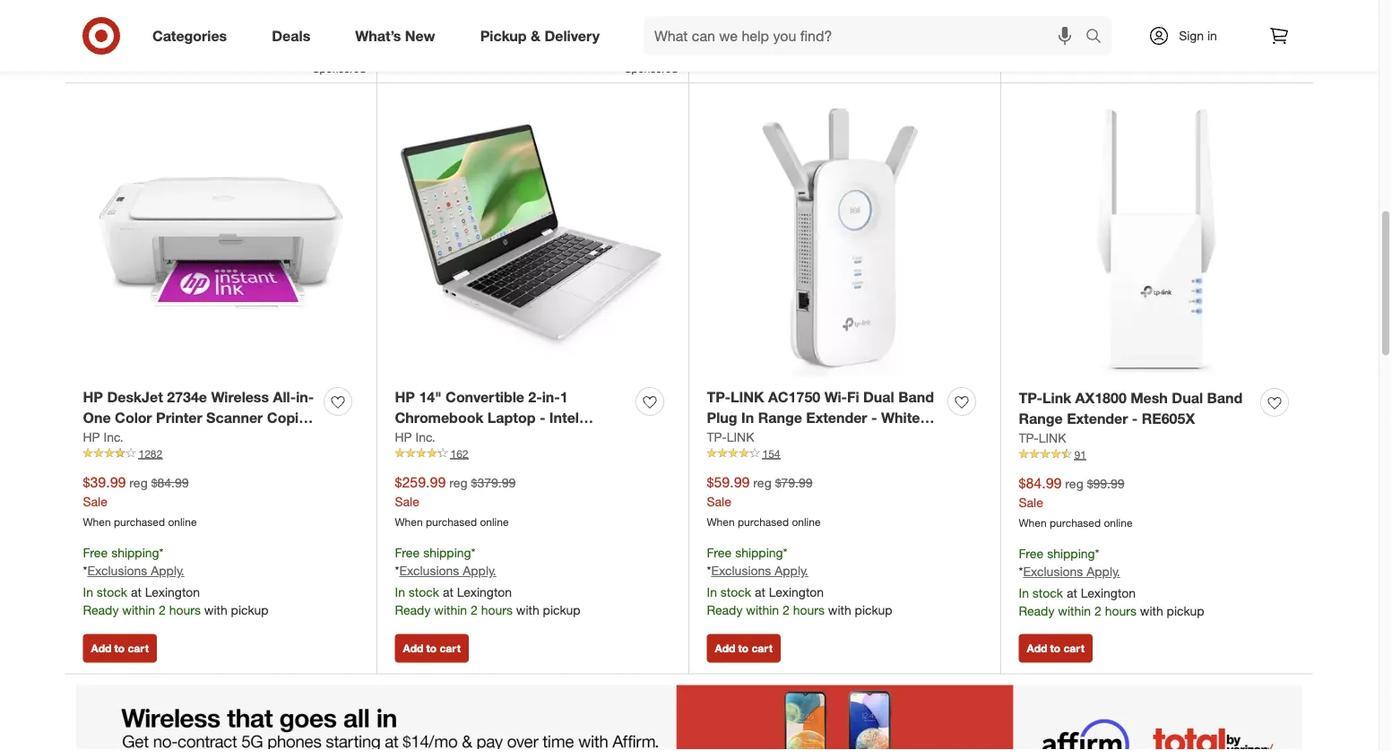 Task type: vqa. For each thing, say whether or not it's contained in the screenshot.
the are
no



Task type: describe. For each thing, give the bounding box(es) containing it.
new
[[405, 27, 435, 44]]

shipping for $39.99
[[111, 545, 159, 560]]

plug
[[707, 409, 737, 426]]

reg for $84.99
[[1065, 476, 1084, 491]]

within for $84.99
[[1058, 604, 1091, 619]]

extender inside tp-link ax1800 mesh dual band range extender - re605x
[[1067, 410, 1128, 427]]

$84.99 inside $39.99 reg $84.99 sale when purchased online
[[151, 475, 189, 491]]

purchased for $259.99
[[426, 515, 477, 528]]

reg for $39.99
[[129, 475, 148, 491]]

delivery
[[545, 27, 600, 44]]

white
[[881, 409, 920, 426]]

2 for $259.99
[[471, 603, 478, 618]]

exclusions apply. link for $259.99
[[399, 563, 496, 579]]

0 horizontal spatial ready within 2 hours with pickup
[[707, 11, 892, 27]]

mesh
[[1131, 389, 1168, 407]]

when for $259.99
[[395, 515, 423, 528]]

inc. for $259.99
[[416, 429, 435, 445]]

apply. for $59.99
[[775, 563, 808, 579]]

apply. for $259.99
[[463, 563, 496, 579]]

inc. for $39.99
[[104, 429, 123, 445]]

lexington for $39.99
[[145, 585, 200, 600]]

sale for $59.99
[[707, 494, 731, 509]]

lexington for $84.99
[[1081, 586, 1136, 601]]

online for $84.99
[[1104, 516, 1133, 529]]

instant
[[116, 429, 163, 447]]

1282
[[139, 447, 162, 460]]

apply. for $39.99
[[151, 563, 184, 579]]

1 horizontal spatial ready within 2 hours with pickup
[[1019, 12, 1204, 28]]

tp-link ac1750 wi-fi dual band plug in range extender - white (re450)
[[707, 388, 934, 447]]

within for $59.99
[[746, 603, 779, 618]]

stock for $39.99
[[97, 585, 127, 600]]

ready for $84.99
[[1019, 604, 1055, 619]]

dual inside tp-link ax1800 mesh dual band range extender - re605x
[[1172, 389, 1203, 407]]

advertisement region
[[65, 686, 1313, 750]]

$259.99 reg $379.99 sale when purchased online
[[395, 474, 516, 528]]

free for $59.99
[[707, 545, 732, 560]]

online for $39.99
[[168, 515, 197, 528]]

$259.99
[[395, 474, 446, 491]]

exclusions for $259.99
[[399, 563, 459, 579]]

$84.99 reg $99.99 sale when purchased online
[[1019, 474, 1133, 529]]

range inside tp-link ax1800 mesh dual band range extender - re605x
[[1019, 410, 1063, 427]]

tp- inside tp-link ac1750 wi-fi dual band plug in range extender - white (re450)
[[707, 388, 731, 406]]

162
[[450, 447, 468, 460]]

band inside tp-link ac1750 wi-fi dual band plug in range extender - white (re450)
[[898, 388, 934, 406]]

wi-
[[824, 388, 847, 406]]

in for $39.99
[[83, 585, 93, 600]]

(re450)
[[707, 429, 759, 447]]

tp-link link for plug
[[707, 428, 754, 446]]

tp-link ax1800 mesh dual band range extender - re605x
[[1019, 389, 1243, 427]]

$59.99 reg $79.99 sale when purchased online
[[707, 474, 821, 528]]

in for $259.99
[[395, 585, 405, 600]]

online for $259.99
[[480, 515, 509, 528]]

exclusions apply. link for $84.99
[[1023, 564, 1120, 580]]

hp for $39.99
[[83, 429, 100, 445]]

tp-link ax1800 mesh dual band range extender - re605x link
[[1019, 388, 1254, 429]]

sale for $84.99
[[1019, 494, 1043, 510]]

$39.99
[[83, 474, 126, 491]]

purchased for $84.99
[[1050, 516, 1101, 529]]

lexington for $59.99
[[769, 585, 824, 600]]

sale for $259.99
[[395, 494, 419, 509]]

exclusions apply. link for $59.99
[[711, 563, 808, 579]]

2734e
[[167, 388, 207, 406]]

tp- up $84.99 reg $99.99 sale when purchased online
[[1019, 430, 1039, 446]]

deskjet
[[107, 388, 163, 406]]

reg for $259.99
[[449, 475, 468, 491]]

pickup for $259.99
[[543, 603, 581, 618]]

162 link
[[395, 446, 671, 462]]

scanner
[[206, 409, 263, 426]]

2 sponsored from the left
[[625, 62, 678, 75]]

categories
[[152, 27, 227, 44]]

2 for $84.99
[[1095, 604, 1102, 619]]

tp-link for extender
[[1019, 430, 1066, 446]]

hours for $259.99
[[481, 603, 513, 618]]

pickup & delivery
[[480, 27, 600, 44]]

pickup for $59.99
[[855, 603, 892, 618]]

printer
[[156, 409, 202, 426]]

What can we help you find? suggestions appear below search field
[[644, 16, 1090, 56]]

pickup & delivery link
[[465, 16, 622, 56]]

stock for $84.99
[[1033, 586, 1063, 601]]

deals link
[[257, 16, 333, 56]]

hours for $59.99
[[793, 603, 825, 618]]

lexington for $259.99
[[457, 585, 512, 600]]

what's new link
[[340, 16, 458, 56]]

2 for $39.99
[[159, 603, 166, 618]]

$379.99
[[471, 475, 516, 491]]

hp deskjet 2734e wireless all-in- one color printer scanner copier with instant ink and hp+ (26k72a)
[[83, 388, 316, 447]]

ready for $59.99
[[707, 603, 743, 618]]

in
[[1208, 28, 1217, 43]]

&
[[531, 27, 541, 44]]

purchased for $59.99
[[738, 515, 789, 528]]

extender inside tp-link ac1750 wi-fi dual band plug in range extender - white (re450)
[[806, 409, 867, 426]]

ready for $259.99
[[395, 603, 431, 618]]



Task type: locate. For each thing, give the bounding box(es) containing it.
hours for $39.99
[[169, 603, 201, 618]]

1 inc. from the left
[[104, 429, 123, 445]]

91 link
[[1019, 447, 1296, 463]]

add to cart
[[91, 51, 149, 64], [715, 51, 773, 64], [1027, 51, 1085, 64], [91, 642, 149, 656], [403, 642, 461, 656], [715, 642, 773, 656], [1027, 642, 1085, 656]]

link down the link
[[1039, 430, 1066, 446]]

free shipping * * exclusions apply. in stock at  lexington ready within 2 hours with pickup down $84.99 reg $99.99 sale when purchased online
[[1019, 545, 1204, 619]]

hp up $259.99
[[395, 429, 412, 445]]

with inside hp deskjet 2734e wireless all-in- one color printer scanner copier with instant ink and hp+ (26k72a)
[[83, 429, 112, 447]]

pickup
[[855, 11, 892, 27], [1167, 12, 1204, 28], [231, 603, 269, 618], [543, 603, 581, 618], [855, 603, 892, 618], [1167, 604, 1204, 619]]

free down $39.99 reg $84.99 sale when purchased online
[[83, 545, 108, 560]]

online down 1282 link
[[168, 515, 197, 528]]

hp inc. link up $259.99
[[395, 428, 435, 446]]

$84.99
[[1019, 474, 1062, 492], [151, 475, 189, 491]]

exclusions apply. link down $59.99 reg $79.99 sale when purchased online
[[711, 563, 808, 579]]

$84.99 left the $99.99
[[1019, 474, 1062, 492]]

shipping for $59.99
[[735, 545, 783, 560]]

tp-link for plug
[[707, 429, 754, 445]]

0 horizontal spatial tp-link link
[[707, 428, 754, 446]]

link
[[731, 388, 764, 406], [727, 429, 754, 445], [1039, 430, 1066, 446]]

1 $84.99 from the left
[[1019, 474, 1062, 492]]

free shipping * * exclusions apply. in stock at  lexington ready within 2 hours with pickup down $59.99 reg $79.99 sale when purchased online
[[707, 545, 892, 618]]

dual
[[863, 388, 894, 406], [1172, 389, 1203, 407]]

apply.
[[151, 563, 184, 579], [463, 563, 496, 579], [775, 563, 808, 579], [1087, 564, 1120, 580]]

sign in link
[[1133, 16, 1245, 56]]

band right mesh
[[1207, 389, 1243, 407]]

in
[[741, 409, 754, 426], [83, 585, 93, 600], [395, 585, 405, 600], [707, 585, 717, 600], [1019, 586, 1029, 601]]

1 horizontal spatial extender
[[1067, 410, 1128, 427]]

pickup
[[480, 27, 527, 44]]

exclusions for $39.99
[[87, 563, 147, 579]]

hp deskjet 2734e wireless all-in- one color printer scanner copier with instant ink and hp+ (26k72a) link
[[83, 387, 317, 447]]

hp inc. link down "one"
[[83, 428, 123, 446]]

extender down ax1800
[[1067, 410, 1128, 427]]

$79.99
[[775, 475, 813, 491]]

sale
[[83, 494, 107, 509], [395, 494, 419, 509], [707, 494, 731, 509], [1019, 494, 1043, 510]]

stock
[[97, 585, 127, 600], [409, 585, 439, 600], [721, 585, 751, 600], [1033, 586, 1063, 601]]

inc.
[[104, 429, 123, 445], [416, 429, 435, 445]]

free for $39.99
[[83, 545, 108, 560]]

1 horizontal spatial band
[[1207, 389, 1243, 407]]

color
[[115, 409, 152, 426]]

0 horizontal spatial dual
[[863, 388, 894, 406]]

band up "white"
[[898, 388, 934, 406]]

154 link
[[707, 446, 983, 462]]

when for $84.99
[[1019, 516, 1047, 529]]

band
[[898, 388, 934, 406], [1207, 389, 1243, 407]]

tp- down 'plug'
[[707, 429, 727, 445]]

purchased inside $84.99 reg $99.99 sale when purchased online
[[1050, 516, 1101, 529]]

pickup for $39.99
[[231, 603, 269, 618]]

when
[[83, 515, 111, 528], [395, 515, 423, 528], [707, 515, 735, 528], [1019, 516, 1047, 529]]

in for $84.99
[[1019, 586, 1029, 601]]

0 horizontal spatial band
[[898, 388, 934, 406]]

shipping down $84.99 reg $99.99 sale when purchased online
[[1047, 545, 1095, 561]]

categories link
[[137, 16, 249, 56]]

tp-link
[[707, 429, 754, 445], [1019, 430, 1066, 446]]

in-
[[296, 388, 314, 406]]

extender
[[806, 409, 867, 426], [1067, 410, 1128, 427]]

hp deskjet 2734e wireless all-in-one color printer scanner copier with instant ink and hp+ (26k72a) image
[[83, 101, 359, 377], [83, 101, 359, 377]]

what's
[[355, 27, 401, 44]]

ready for $39.99
[[83, 603, 119, 618]]

purchased
[[114, 515, 165, 528], [426, 515, 477, 528], [738, 515, 789, 528], [1050, 516, 1101, 529]]

$84.99 inside $84.99 reg $99.99 sale when purchased online
[[1019, 474, 1062, 492]]

extender down wi-
[[806, 409, 867, 426]]

tp-link link for extender
[[1019, 429, 1066, 447]]

at for $259.99
[[443, 585, 453, 600]]

hp inc. up $259.99
[[395, 429, 435, 445]]

lexington
[[145, 585, 200, 600], [457, 585, 512, 600], [769, 585, 824, 600], [1081, 586, 1136, 601]]

- down mesh
[[1132, 410, 1138, 427]]

one
[[83, 409, 111, 426]]

apply. down $259.99 reg $379.99 sale when purchased online
[[463, 563, 496, 579]]

(26k72a)
[[254, 429, 316, 447]]

2
[[783, 11, 790, 27], [1095, 12, 1102, 28], [159, 603, 166, 618], [471, 603, 478, 618], [783, 603, 790, 618], [1095, 604, 1102, 619]]

tp-link link down 'plug'
[[707, 428, 754, 446]]

at for $84.99
[[1067, 586, 1077, 601]]

purchased down the $99.99
[[1050, 516, 1101, 529]]

reg inside $59.99 reg $79.99 sale when purchased online
[[753, 475, 772, 491]]

1 horizontal spatial dual
[[1172, 389, 1203, 407]]

hp for $259.99
[[395, 429, 412, 445]]

hp inside hp deskjet 2734e wireless all-in- one color printer scanner copier with instant ink and hp+ (26k72a)
[[83, 388, 103, 406]]

hours for $84.99
[[1105, 604, 1137, 619]]

tp- inside tp-link ax1800 mesh dual band range extender - re605x
[[1019, 389, 1043, 407]]

within
[[746, 11, 779, 27], [1058, 12, 1091, 28], [122, 603, 155, 618], [434, 603, 467, 618], [746, 603, 779, 618], [1058, 604, 1091, 619]]

ready
[[707, 11, 743, 27], [1019, 12, 1055, 28], [83, 603, 119, 618], [395, 603, 431, 618], [707, 603, 743, 618], [1019, 604, 1055, 619]]

1 horizontal spatial range
[[1019, 410, 1063, 427]]

exclusions apply. link down $84.99 reg $99.99 sale when purchased online
[[1023, 564, 1120, 580]]

sale inside $84.99 reg $99.99 sale when purchased online
[[1019, 494, 1043, 510]]

purchased down $259.99
[[426, 515, 477, 528]]

shipping for $84.99
[[1047, 545, 1095, 561]]

apply. for $84.99
[[1087, 564, 1120, 580]]

shipping for $259.99
[[423, 545, 471, 560]]

154
[[762, 447, 780, 460]]

dual up re605x
[[1172, 389, 1203, 407]]

free
[[83, 545, 108, 560], [395, 545, 420, 560], [707, 545, 732, 560], [1019, 545, 1044, 561]]

reg down 162
[[449, 475, 468, 491]]

purchased inside $259.99 reg $379.99 sale when purchased online
[[426, 515, 477, 528]]

1 hp inc. from the left
[[83, 429, 123, 445]]

online inside $39.99 reg $84.99 sale when purchased online
[[168, 515, 197, 528]]

$59.99
[[707, 474, 750, 491]]

exclusions apply. link down $39.99 reg $84.99 sale when purchased online
[[87, 563, 184, 579]]

all-
[[273, 388, 296, 406]]

hp inc. link for $259.99
[[395, 428, 435, 446]]

1 horizontal spatial tp-link link
[[1019, 429, 1066, 447]]

- left "white"
[[871, 409, 877, 426]]

online inside $259.99 reg $379.99 sale when purchased online
[[480, 515, 509, 528]]

1 horizontal spatial hp inc.
[[395, 429, 435, 445]]

hp+
[[222, 429, 250, 447]]

tp- left ax1800
[[1019, 389, 1043, 407]]

when for $39.99
[[83, 515, 111, 528]]

hp inc.
[[83, 429, 123, 445], [395, 429, 435, 445]]

purchased for $39.99
[[114, 515, 165, 528]]

purchased down $79.99 at the right of page
[[738, 515, 789, 528]]

0 horizontal spatial $84.99
[[151, 475, 189, 491]]

stock for $59.99
[[721, 585, 751, 600]]

band inside tp-link ax1800 mesh dual band range extender - re605x
[[1207, 389, 1243, 407]]

link for tp-link ac1750 wi-fi dual band plug in range extender - white (re450)
[[727, 429, 754, 445]]

exclusions down $259.99 reg $379.99 sale when purchased online
[[399, 563, 459, 579]]

hp inc. for $259.99
[[395, 429, 435, 445]]

online down $79.99 at the right of page
[[792, 515, 821, 528]]

0 horizontal spatial tp-link
[[707, 429, 754, 445]]

tp-link ax1800 mesh dual band range extender - re605x image
[[1019, 101, 1296, 378], [1019, 101, 1296, 378]]

exclusions apply. link for $39.99
[[87, 563, 184, 579]]

2 for $59.99
[[783, 603, 790, 618]]

exclusions
[[87, 563, 147, 579], [399, 563, 459, 579], [711, 563, 771, 579], [1023, 564, 1083, 580]]

tp-link down 'plug'
[[707, 429, 754, 445]]

range down ac1750
[[758, 409, 802, 426]]

1 horizontal spatial -
[[1132, 410, 1138, 427]]

1282 link
[[83, 446, 359, 462]]

re605x
[[1142, 410, 1195, 427]]

online for $59.99
[[792, 515, 821, 528]]

hp
[[83, 388, 103, 406], [83, 429, 100, 445], [395, 429, 412, 445]]

add to cart button
[[83, 43, 157, 72], [707, 43, 781, 72], [1019, 43, 1093, 72], [83, 634, 157, 663], [395, 634, 469, 663], [707, 634, 781, 663], [1019, 634, 1093, 663]]

at
[[131, 585, 142, 600], [443, 585, 453, 600], [755, 585, 765, 600], [1067, 586, 1077, 601]]

91
[[1074, 448, 1086, 461]]

- inside tp-link ax1800 mesh dual band range extender - re605x
[[1132, 410, 1138, 427]]

purchased inside $39.99 reg $84.99 sale when purchased online
[[114, 515, 165, 528]]

when for $59.99
[[707, 515, 735, 528]]

inc. down "one"
[[104, 429, 123, 445]]

reg inside $84.99 reg $99.99 sale when purchased online
[[1065, 476, 1084, 491]]

ink
[[167, 429, 188, 447]]

1 horizontal spatial inc.
[[416, 429, 435, 445]]

what's new
[[355, 27, 435, 44]]

stock for $259.99
[[409, 585, 439, 600]]

fi
[[847, 388, 859, 406]]

reg inside $39.99 reg $84.99 sale when purchased online
[[129, 475, 148, 491]]

sale inside $259.99 reg $379.99 sale when purchased online
[[395, 494, 419, 509]]

free down $59.99 reg $79.99 sale when purchased online
[[707, 545, 732, 560]]

ready within 2 hours with pickup
[[707, 11, 892, 27], [1019, 12, 1204, 28]]

exclusions down $59.99 reg $79.99 sale when purchased online
[[711, 563, 771, 579]]

within for $259.99
[[434, 603, 467, 618]]

link for tp-link ax1800 mesh dual band range extender - re605x
[[1039, 430, 1066, 446]]

when inside $259.99 reg $379.99 sale when purchased online
[[395, 515, 423, 528]]

search
[[1078, 29, 1121, 46]]

dual inside tp-link ac1750 wi-fi dual band plug in range extender - white (re450)
[[863, 388, 894, 406]]

0 horizontal spatial range
[[758, 409, 802, 426]]

hp 14" convertible 2-in-1 chromebook laptop - intel processor - 4gb ram - 64gb flash storage - silver (14a-ca0036tg) image
[[395, 101, 671, 377], [395, 101, 671, 377]]

shipping down $39.99 reg $84.99 sale when purchased online
[[111, 545, 159, 560]]

-
[[871, 409, 877, 426], [1132, 410, 1138, 427]]

shipping down $59.99 reg $79.99 sale when purchased online
[[735, 545, 783, 560]]

to
[[114, 51, 125, 64], [738, 51, 749, 64], [1050, 51, 1061, 64], [114, 642, 125, 656], [426, 642, 437, 656], [738, 642, 749, 656], [1050, 642, 1061, 656]]

$99.99
[[1087, 476, 1125, 491]]

online down $379.99
[[480, 515, 509, 528]]

tp-link link down the link
[[1019, 429, 1066, 447]]

wireless
[[211, 388, 269, 406]]

free shipping * * exclusions apply. in stock at  lexington ready within 2 hours with pickup down $259.99 reg $379.99 sale when purchased online
[[395, 545, 581, 618]]

1 horizontal spatial hp inc. link
[[395, 428, 435, 446]]

0 horizontal spatial hp inc.
[[83, 429, 123, 445]]

1 horizontal spatial tp-link
[[1019, 430, 1066, 446]]

sale for $39.99
[[83, 494, 107, 509]]

free down $259.99 reg $379.99 sale when purchased online
[[395, 545, 420, 560]]

free down $84.99 reg $99.99 sale when purchased online
[[1019, 545, 1044, 561]]

exclusions down $84.99 reg $99.99 sale when purchased online
[[1023, 564, 1083, 580]]

tp-link link
[[707, 428, 754, 446], [1019, 429, 1066, 447]]

link
[[1043, 389, 1071, 407]]

1 sponsored from the left
[[313, 62, 366, 75]]

0 horizontal spatial hp inc. link
[[83, 428, 123, 446]]

reg for $59.99
[[753, 475, 772, 491]]

dual right fi
[[863, 388, 894, 406]]

link up 'plug'
[[731, 388, 764, 406]]

hp up "one"
[[83, 388, 103, 406]]

ax1800
[[1075, 389, 1127, 407]]

exclusions down $39.99 reg $84.99 sale when purchased online
[[87, 563, 147, 579]]

- inside tp-link ac1750 wi-fi dual band plug in range extender - white (re450)
[[871, 409, 877, 426]]

hp inc. for $39.99
[[83, 429, 123, 445]]

tp-link ac1750 wi-fi dual band plug in range extender - white (re450) image
[[707, 101, 983, 377], [707, 101, 983, 377]]

reg down 91
[[1065, 476, 1084, 491]]

2 $84.99 from the left
[[151, 475, 189, 491]]

purchased down $39.99
[[114, 515, 165, 528]]

0 horizontal spatial extender
[[806, 409, 867, 426]]

range inside tp-link ac1750 wi-fi dual band plug in range extender - white (re450)
[[758, 409, 802, 426]]

link inside tp-link ac1750 wi-fi dual band plug in range extender - white (re450)
[[731, 388, 764, 406]]

hours
[[793, 11, 825, 27], [1105, 12, 1137, 28], [169, 603, 201, 618], [481, 603, 513, 618], [793, 603, 825, 618], [1105, 604, 1137, 619]]

reg down the 1282
[[129, 475, 148, 491]]

1 horizontal spatial sponsored
[[625, 62, 678, 75]]

tp-link ac1750 wi-fi dual band plug in range extender - white (re450) link
[[707, 387, 941, 447]]

hp inc. link for $39.99
[[83, 428, 123, 446]]

free shipping * * exclusions apply. in stock at  lexington ready within 2 hours with pickup for $59.99
[[707, 545, 892, 618]]

reg inside $259.99 reg $379.99 sale when purchased online
[[449, 475, 468, 491]]

free shipping * * exclusions apply. in stock at  lexington ready within 2 hours with pickup down $39.99 reg $84.99 sale when purchased online
[[83, 545, 269, 618]]

in for $59.99
[[707, 585, 717, 600]]

0 horizontal spatial sponsored
[[313, 62, 366, 75]]

hp down "one"
[[83, 429, 100, 445]]

when inside $84.99 reg $99.99 sale when purchased online
[[1019, 516, 1047, 529]]

copier
[[267, 409, 312, 426]]

online down the $99.99
[[1104, 516, 1133, 529]]

hp inc. down "one"
[[83, 429, 123, 445]]

add
[[91, 51, 111, 64], [715, 51, 735, 64], [1027, 51, 1047, 64], [91, 642, 111, 656], [403, 642, 423, 656], [715, 642, 735, 656], [1027, 642, 1047, 656]]

inc. up $259.99
[[416, 429, 435, 445]]

apply. down $59.99 reg $79.99 sale when purchased online
[[775, 563, 808, 579]]

exclusions for $84.99
[[1023, 564, 1083, 580]]

when inside $39.99 reg $84.99 sale when purchased online
[[83, 515, 111, 528]]

ac1750
[[768, 388, 820, 406]]

tp- up 'plug'
[[707, 388, 731, 406]]

1 hp inc. link from the left
[[83, 428, 123, 446]]

tp-link down the link
[[1019, 430, 1066, 446]]

exclusions for $59.99
[[711, 563, 771, 579]]

sponsored
[[313, 62, 366, 75], [625, 62, 678, 75]]

$84.99 down the 1282
[[151, 475, 189, 491]]

shipping down $259.99 reg $379.99 sale when purchased online
[[423, 545, 471, 560]]

sale inside $59.99 reg $79.99 sale when purchased online
[[707, 494, 731, 509]]

range down the link
[[1019, 410, 1063, 427]]

apply. down $39.99 reg $84.99 sale when purchased online
[[151, 563, 184, 579]]

and
[[192, 429, 218, 447]]

sale inside $39.99 reg $84.99 sale when purchased online
[[83, 494, 107, 509]]

apply. down $84.99 reg $99.99 sale when purchased online
[[1087, 564, 1120, 580]]

free for $259.99
[[395, 545, 420, 560]]

sign
[[1179, 28, 1204, 43]]

at for $39.99
[[131, 585, 142, 600]]

1 horizontal spatial $84.99
[[1019, 474, 1062, 492]]

link down 'plug'
[[727, 429, 754, 445]]

reg down the 154
[[753, 475, 772, 491]]

$39.99 reg $84.99 sale when purchased online
[[83, 474, 197, 528]]

pickup for $84.99
[[1167, 604, 1204, 619]]

with
[[828, 11, 851, 27], [1140, 12, 1163, 28], [83, 429, 112, 447], [204, 603, 227, 618], [516, 603, 539, 618], [828, 603, 851, 618], [1140, 604, 1163, 619]]

within for $39.99
[[122, 603, 155, 618]]

deals
[[272, 27, 310, 44]]

in inside tp-link ac1750 wi-fi dual band plug in range extender - white (re450)
[[741, 409, 754, 426]]

sign in
[[1179, 28, 1217, 43]]

free shipping * * exclusions apply. in stock at  lexington ready within 2 hours with pickup for $39.99
[[83, 545, 269, 618]]

*
[[159, 545, 164, 560], [471, 545, 476, 560], [783, 545, 788, 560], [1095, 545, 1100, 561], [83, 563, 87, 579], [395, 563, 399, 579], [707, 563, 711, 579], [1019, 564, 1023, 580]]

when inside $59.99 reg $79.99 sale when purchased online
[[707, 515, 735, 528]]

at for $59.99
[[755, 585, 765, 600]]

2 inc. from the left
[[416, 429, 435, 445]]

free shipping * * exclusions apply. in stock at  lexington ready within 2 hours with pickup for $84.99
[[1019, 545, 1204, 619]]

range
[[758, 409, 802, 426], [1019, 410, 1063, 427]]

free shipping * * exclusions apply. in stock at  lexington ready within 2 hours with pickup
[[83, 545, 269, 618], [395, 545, 581, 618], [707, 545, 892, 618], [1019, 545, 1204, 619]]

2 hp inc. from the left
[[395, 429, 435, 445]]

online inside $84.99 reg $99.99 sale when purchased online
[[1104, 516, 1133, 529]]

online inside $59.99 reg $79.99 sale when purchased online
[[792, 515, 821, 528]]

2 hp inc. link from the left
[[395, 428, 435, 446]]

free for $84.99
[[1019, 545, 1044, 561]]

0 horizontal spatial -
[[871, 409, 877, 426]]

exclusions apply. link down $259.99 reg $379.99 sale when purchased online
[[399, 563, 496, 579]]

search button
[[1078, 16, 1121, 59]]

free shipping * * exclusions apply. in stock at  lexington ready within 2 hours with pickup for $259.99
[[395, 545, 581, 618]]

0 horizontal spatial inc.
[[104, 429, 123, 445]]

purchased inside $59.99 reg $79.99 sale when purchased online
[[738, 515, 789, 528]]



